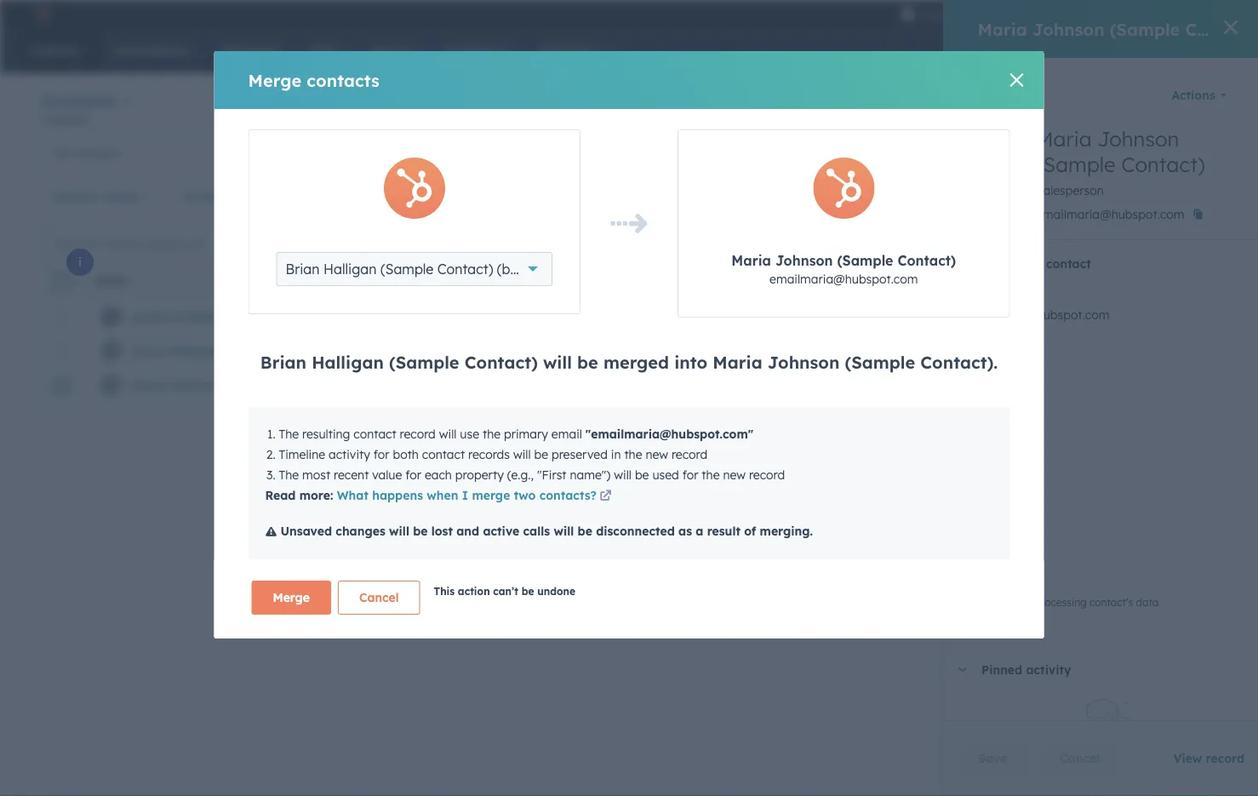 Task type: describe. For each thing, give the bounding box(es) containing it.
emailmaria@hubspot.com up export
[[1036, 207, 1184, 222]]

will right name")
[[614, 467, 632, 482]]

contact) up search image
[[1185, 18, 1258, 40]]

pinned activity button
[[944, 646, 1241, 692]]

settings image
[[1075, 7, 1091, 23]]

search image
[[1223, 44, 1235, 56]]

my
[[373, 145, 390, 160]]

my contacts
[[373, 145, 442, 160]]

menu containing self made
[[899, 0, 1238, 27]]

name")
[[570, 467, 611, 482]]

1 press to sort. element from the left
[[271, 274, 278, 288]]

"emailmaria@hubspot.com"
[[586, 427, 754, 441]]

(sample inside the maria johnson (sample contact) emailmaria@hubspot.com
[[837, 252, 894, 269]]

0 horizontal spatial maria johnson (sample contact)
[[132, 378, 328, 392]]

create for create contact
[[1131, 103, 1163, 116]]

of
[[744, 523, 756, 538]]

0 vertical spatial cancel button
[[338, 581, 420, 615]]

contacts?
[[539, 488, 597, 503]]

press to sort. element for email
[[484, 274, 490, 288]]

activity inside 'the resulting contact record will use the primary email "emailmaria@hubspot.com" timeline activity for both contact records will be preserved in the new record the most recent value for each property (e.g., "first name") will be used for the new record'
[[329, 447, 370, 462]]

Search HubSpot search field
[[1019, 36, 1228, 65]]

caret image
[[957, 261, 968, 265]]

filters
[[641, 189, 675, 204]]

halligan for brian halligan (sample contact) will be merged into maria johnson (sample contact) .
[[312, 352, 384, 373]]

-- for junececi7@gmail.com
[[527, 309, 536, 324]]

maria johnson (sample contact) salesperson
[[1036, 126, 1205, 198]]

bh@hubspot.com link
[[314, 343, 417, 358]]

for right used
[[683, 467, 699, 482]]

create contact
[[1131, 103, 1203, 116]]

25 per page
[[665, 412, 736, 427]]

contacts for all contacts
[[71, 145, 120, 160]]

owner inside popup button
[[102, 189, 139, 204]]

Phone number text field
[[961, 352, 1241, 386]]

1 vertical spatial lead
[[961, 549, 985, 561]]

page
[[706, 412, 736, 427]]

actions inside contacts banner
[[973, 103, 1009, 116]]

1 horizontal spatial cancel button
[[1039, 742, 1121, 776]]

-- button for emailmaria@hubspot.com
[[506, 368, 719, 402]]

1 junececi7@gmail.com from the left
[[132, 309, 261, 324]]

lifecycle stage
[[961, 489, 1033, 502]]

be up ""first"
[[534, 447, 548, 462]]

contact inside about this contact dropdown button
[[1046, 256, 1091, 271]]

.
[[994, 352, 998, 373]]

2 vertical spatial contact owner
[[961, 408, 1031, 421]]

sequence
[[598, 237, 645, 250]]

this
[[434, 585, 455, 598]]

will left use
[[439, 427, 457, 441]]

read
[[265, 488, 296, 503]]

property
[[455, 467, 504, 482]]

add view (3/5)
[[1034, 145, 1122, 160]]

value
[[372, 467, 402, 482]]

25 per page button
[[654, 403, 759, 437]]

lead status inside popup button
[[446, 189, 516, 204]]

import button
[[1044, 96, 1107, 123]]

johnson inside the maria johnson (sample contact) emailmaria@hubspot.com
[[776, 252, 833, 269]]

maria inside maria johnson (sample contact) salesperson
[[1036, 126, 1091, 152]]

1 horizontal spatial status
[[988, 549, 1017, 561]]

-- button for junececi7@gmail.com
[[506, 300, 719, 334]]

salesperson
[[1036, 183, 1104, 198]]

lost
[[431, 523, 453, 538]]

phone number
[[525, 275, 611, 287]]

create date
[[183, 189, 253, 204]]

(bh@hubspot.com)
[[497, 261, 620, 278]]

a
[[696, 523, 704, 538]]

undone
[[537, 585, 576, 598]]

enroll
[[552, 237, 582, 250]]

timeline
[[279, 447, 325, 462]]

made
[[1181, 6, 1211, 20]]

brian halligan (sample contact) link
[[132, 343, 326, 358]]

be left lost
[[413, 523, 428, 538]]

record up "of"
[[749, 467, 785, 482]]

contacts banner
[[41, 87, 1217, 135]]

contacts button
[[41, 89, 132, 113]]

pagination navigation
[[500, 409, 654, 431]]

upgrade image
[[901, 7, 916, 23]]

all views link
[[1143, 135, 1217, 169]]

1 vertical spatial the
[[624, 447, 642, 462]]

use
[[460, 427, 479, 441]]

1 horizontal spatial actions button
[[1160, 78, 1238, 112]]

activity for last
[[326, 189, 372, 204]]

next button
[[583, 409, 654, 431]]

emailmaria@hubspot.com link
[[314, 378, 471, 392]]

i for i button to the bottom
[[78, 255, 82, 269]]

"first
[[537, 467, 567, 482]]

1 horizontal spatial lead status
[[961, 549, 1017, 561]]

-- button for bh@hubspot.com
[[506, 334, 719, 368]]

view record link
[[1174, 751, 1245, 766]]

primary company
[[951, 275, 1054, 287]]

view
[[1061, 145, 1089, 160]]

notifications image
[[1104, 8, 1119, 23]]

primary
[[951, 275, 999, 287]]

create contact button
[[1117, 96, 1217, 123]]

this action can't be undone
[[434, 585, 576, 598]]

save
[[979, 751, 1007, 766]]

brian for brian halligan (sample contact) will be merged into maria johnson (sample contact) .
[[260, 352, 306, 373]]

phone for phone number
[[525, 275, 562, 287]]

name
[[95, 275, 126, 287]]

Search name, phone, email addresses, or company search field
[[45, 228, 246, 258]]

emailmaria@hubspot.com inside emailmaria@hubspot.com button
[[314, 378, 471, 392]]

enroll in sequence
[[552, 237, 645, 250]]

hubspot image
[[31, 3, 51, 24]]

my contacts button
[[360, 135, 679, 169]]

record down "emailmaria@hubspot.com"
[[672, 447, 708, 462]]

more:
[[299, 488, 333, 503]]

for right basis
[[1018, 596, 1032, 608]]

1
[[571, 412, 577, 427]]

number
[[565, 275, 611, 287]]

primary
[[504, 427, 548, 441]]

-- for emailmaria@hubspot.com
[[527, 378, 536, 392]]

1 horizontal spatial new
[[723, 467, 746, 482]]

edit columns button
[[1130, 232, 1213, 254]]

edit
[[1141, 237, 1159, 249]]

stage
[[1006, 489, 1033, 502]]

each
[[425, 467, 452, 482]]

all for all views
[[1154, 145, 1170, 160]]

for up value at the bottom of the page
[[374, 447, 390, 462]]

merge for merge contacts
[[248, 69, 301, 91]]

merge
[[472, 488, 510, 503]]

merge button
[[252, 581, 331, 615]]

0 vertical spatial maria johnson (sample contact)
[[978, 18, 1258, 40]]

active
[[483, 523, 520, 538]]

status inside the lead status popup button
[[480, 189, 516, 204]]

contacted
[[984, 442, 1033, 455]]

processing
[[1034, 596, 1086, 608]]

enroll in sequence button
[[552, 236, 666, 251]]

contact) inside the maria johnson (sample contact) emailmaria@hubspot.com
[[898, 252, 956, 269]]

basis
[[990, 596, 1015, 608]]

emailmaria@hubspot.com down primary company column header at the top right
[[961, 307, 1109, 322]]

next
[[589, 412, 617, 427]]

marketplaces button
[[1001, 0, 1037, 27]]

changes
[[336, 523, 385, 538]]

preserved
[[552, 447, 608, 462]]

maria johnson (sample contact) link
[[132, 378, 328, 392]]

calls
[[523, 523, 550, 538]]

export button
[[1065, 232, 1119, 254]]

(3/5)
[[1092, 145, 1122, 160]]

contacts
[[41, 90, 116, 112]]

self
[[1158, 6, 1178, 20]]

brian for brian halligan (sample contact)
[[132, 343, 164, 358]]

data quality
[[871, 102, 948, 117]]

calling icon image
[[975, 7, 991, 22]]

unassigned button for bh@hubspot.com
[[719, 334, 931, 368]]

calling icon button
[[969, 2, 998, 25]]

two
[[514, 488, 536, 503]]

used
[[652, 467, 679, 482]]



Task type: vqa. For each thing, say whether or not it's contained in the screenshot.
BANNER on the top of the page
no



Task type: locate. For each thing, give the bounding box(es) containing it.
contact owner up last contacted
[[961, 408, 1031, 421]]

0 horizontal spatial date
[[226, 189, 253, 204]]

2 all from the left
[[54, 145, 68, 160]]

0 vertical spatial contact owner
[[52, 189, 139, 204]]

1 horizontal spatial maria johnson (sample contact)
[[978, 18, 1258, 40]]

2 junececi7@gmail.com link from the left
[[314, 309, 443, 324]]

1 horizontal spatial the
[[624, 447, 642, 462]]

this
[[1021, 256, 1042, 271]]

contact's
[[1089, 596, 1133, 608]]

0 horizontal spatial lead
[[446, 189, 476, 204]]

the right used
[[702, 467, 720, 482]]

2 junececi7@gmail.com from the left
[[314, 309, 443, 324]]

1 vertical spatial cancel
[[1060, 751, 1100, 766]]

1 vertical spatial last
[[961, 442, 981, 455]]

last inside popup button
[[297, 189, 323, 204]]

halligan for brian halligan (sample contact)
[[168, 343, 218, 358]]

both
[[393, 447, 419, 462]]

halligan for brian halligan (sample contact) (bh@hubspot.com)
[[323, 261, 377, 278]]

record up both
[[400, 427, 436, 441]]

1 horizontal spatial contact owner
[[738, 275, 830, 287]]

all for all contacts
[[54, 145, 68, 160]]

i button
[[1030, 110, 1057, 137], [66, 249, 94, 276]]

bh@hubspot.com
[[314, 343, 417, 358]]

3 press to sort. element from the left
[[910, 274, 916, 288]]

1 horizontal spatial cancel
[[1060, 751, 1100, 766]]

for down both
[[405, 467, 421, 482]]

contact)
[[1185, 18, 1258, 40], [1121, 152, 1205, 177], [898, 252, 956, 269], [437, 261, 493, 278], [275, 343, 326, 358], [465, 352, 538, 373], [921, 352, 994, 373], [277, 378, 328, 392]]

lead up legal
[[961, 549, 985, 561]]

owner up the search name, phone, email addresses, or company 'search field'
[[102, 189, 139, 204]]

export
[[1076, 237, 1108, 249]]

1 vertical spatial records
[[468, 447, 510, 462]]

0 horizontal spatial last
[[297, 189, 323, 204]]

1 horizontal spatial junececi7@gmail.com link
[[314, 309, 443, 324]]

close image up search button
[[1224, 20, 1238, 34]]

0 horizontal spatial all
[[54, 145, 68, 160]]

disconnected
[[596, 523, 675, 538]]

all contacts button
[[41, 135, 360, 169]]

1 unassigned from the top
[[739, 343, 806, 358]]

2 vertical spatial owner
[[1002, 408, 1031, 421]]

settings link
[[1072, 5, 1094, 23]]

contact owner down all contacts
[[52, 189, 139, 204]]

be left merged
[[577, 352, 598, 373]]

link opens in a new window image inside what happens when i merge two contacts? link
[[600, 491, 612, 503]]

(e.g.,
[[507, 467, 534, 482]]

all views
[[1154, 145, 1206, 160]]

lead status up basis
[[961, 549, 1017, 561]]

-
[[527, 309, 531, 324], [531, 309, 536, 324], [952, 309, 957, 324], [957, 309, 962, 324], [527, 343, 531, 358], [531, 343, 536, 358], [952, 343, 957, 358], [957, 343, 962, 358], [527, 378, 531, 392], [531, 378, 536, 392]]

unassigned for bh@hubspot.com
[[739, 343, 806, 358]]

prev button
[[500, 409, 565, 431]]

2 date from the left
[[375, 189, 402, 204]]

0 vertical spatial merge
[[248, 69, 301, 91]]

brian inside "popup button"
[[286, 261, 320, 278]]

(0)
[[679, 189, 695, 204]]

edit columns
[[1141, 237, 1202, 249]]

all inside all contacts button
[[54, 145, 68, 160]]

0 horizontal spatial contact
[[52, 189, 99, 204]]

status down the my contacts button
[[480, 189, 516, 204]]

1 vertical spatial contact owner
[[738, 275, 830, 287]]

1 unassigned button from the top
[[719, 334, 931, 368]]

phone
[[525, 275, 562, 287], [961, 355, 991, 367]]

create inside button
[[1131, 103, 1163, 116]]

0 horizontal spatial cancel
[[359, 590, 399, 605]]

email
[[552, 427, 582, 441]]

contact down export
[[1046, 256, 1091, 271]]

records down contacts
[[50, 113, 88, 126]]

upgrade
[[919, 8, 965, 22]]

1 vertical spatial owner
[[790, 275, 830, 287]]

contact
[[52, 189, 99, 204], [738, 275, 787, 287], [961, 408, 999, 421]]

0 vertical spatial status
[[480, 189, 516, 204]]

status up basis
[[988, 549, 1017, 561]]

close image down marketplaces icon
[[1010, 73, 1024, 87]]

1 vertical spatial new
[[723, 467, 746, 482]]

-- button down number
[[506, 300, 719, 334]]

unassigned button for emailmaria@hubspot.com
[[719, 368, 931, 402]]

contacts up my
[[307, 69, 380, 91]]

0 vertical spatial activity
[[326, 189, 372, 204]]

contact up the all views
[[1166, 103, 1203, 116]]

0 vertical spatial cancel
[[359, 590, 399, 605]]

junececi7@gmail.com link up brian halligan (sample contact)
[[132, 309, 261, 324]]

be left used
[[635, 467, 649, 482]]

1 junececi7@gmail.com link from the left
[[132, 309, 261, 324]]

junececi7@gmail.com inside 'junececi7@gmail.com' "button"
[[314, 309, 443, 324]]

link opens in a new window image
[[600, 487, 612, 507], [600, 491, 612, 503]]

contact owner inside popup button
[[52, 189, 139, 204]]

--
[[527, 309, 536, 324], [952, 309, 962, 324], [527, 343, 536, 358], [952, 343, 962, 358], [527, 378, 536, 392]]

contacts up contact owner popup button
[[71, 145, 120, 160]]

0 vertical spatial contact
[[52, 189, 99, 204]]

2 link opens in a new window image from the top
[[600, 491, 612, 503]]

1 horizontal spatial i
[[1042, 116, 1046, 131]]

contact owner up ruby at right
[[738, 275, 830, 287]]

ruby anderson image
[[1140, 6, 1155, 21]]

1 horizontal spatial i button
[[1030, 110, 1057, 137]]

0 vertical spatial i button
[[1030, 110, 1057, 137]]

create inside popup button
[[183, 189, 223, 204]]

actions up create contact
[[1171, 88, 1215, 103]]

actions right quality
[[973, 103, 1009, 116]]

-- for bh@hubspot.com
[[527, 343, 536, 358]]

will down happens
[[389, 523, 409, 538]]

halligan up 'junececi7@gmail.com' "button"
[[323, 261, 377, 278]]

2 horizontal spatial press to sort. element
[[910, 274, 916, 288]]

junececi7@gmail.com link up bh@hubspot.com link
[[314, 309, 443, 324]]

(sample
[[1110, 18, 1180, 40], [1036, 152, 1115, 177], [837, 252, 894, 269], [381, 261, 434, 278], [222, 343, 271, 358], [389, 352, 459, 373], [845, 352, 915, 373], [224, 378, 273, 392]]

contact) down the lead status popup button
[[437, 261, 493, 278]]

what happens when i merge two contacts?
[[337, 488, 597, 503]]

owner up contacted
[[1002, 408, 1031, 421]]

2 horizontal spatial contact owner
[[961, 408, 1031, 421]]

activity for pinned
[[1026, 662, 1071, 677]]

contact up last contacted
[[961, 408, 999, 421]]

3 -- button from the top
[[506, 368, 719, 402]]

1 vertical spatial phone
[[961, 355, 991, 367]]

1 horizontal spatial press to sort. image
[[484, 274, 490, 286]]

0 horizontal spatial junececi7@gmail.com
[[132, 309, 261, 324]]

1 vertical spatial i
[[78, 255, 82, 269]]

press to sort. element left (bh@hubspot.com) at the left
[[484, 274, 490, 288]]

actions button right quality
[[959, 96, 1033, 123]]

contact) down (rubyanndersson@gmail.com)
[[921, 352, 994, 373]]

add view (3/5) button
[[1004, 135, 1143, 169]]

0 horizontal spatial contact owner
[[52, 189, 139, 204]]

will up prev
[[543, 352, 572, 373]]

phone for phone number
[[961, 355, 991, 367]]

more
[[676, 236, 702, 249]]

merge for merge
[[273, 590, 310, 605]]

0 horizontal spatial junececi7@gmail.com link
[[132, 309, 261, 324]]

3 press to sort. image from the left
[[910, 274, 916, 286]]

2 press to sort. image from the left
[[484, 274, 490, 286]]

can't
[[493, 585, 518, 598]]

junececi7@gmail.com up bh@hubspot.com link
[[314, 309, 443, 324]]

press to sort. image left (bh@hubspot.com) at the left
[[484, 274, 490, 286]]

view
[[1174, 751, 1202, 766]]

press to sort. element left email
[[271, 274, 278, 288]]

i down contact owner popup button
[[78, 255, 82, 269]]

save button
[[957, 742, 1029, 776]]

prev
[[532, 412, 559, 427]]

1 horizontal spatial lead
[[961, 549, 985, 561]]

will up (e.g.,
[[513, 447, 531, 462]]

3
[[41, 113, 47, 126]]

advanced
[[578, 189, 637, 204]]

contacts for my contacts
[[393, 145, 442, 160]]

1 vertical spatial status
[[988, 549, 1017, 561]]

(sample inside maria johnson (sample contact) salesperson
[[1036, 152, 1115, 177]]

records up property
[[468, 447, 510, 462]]

ruby anderson (rubyanndersson@gmail.com)
[[770, 309, 1027, 324]]

1 horizontal spatial junececi7@gmail.com
[[314, 309, 443, 324]]

contact down all contacts
[[52, 189, 99, 204]]

2 horizontal spatial owner
[[1002, 408, 1031, 421]]

view record
[[1174, 751, 1245, 766]]

last activity date button
[[286, 180, 425, 214]]

0 horizontal spatial the
[[483, 427, 501, 441]]

maria johnson (sample contact)
[[978, 18, 1258, 40], [132, 378, 328, 392]]

1 -- button from the top
[[506, 300, 719, 334]]

merge inside merge button
[[273, 590, 310, 605]]

be down contacts?
[[578, 523, 592, 538]]

0 vertical spatial records
[[50, 113, 88, 126]]

as
[[679, 523, 692, 538]]

activity inside popup button
[[326, 189, 372, 204]]

emailmaria@hubspot.com inside the maria johnson (sample contact) emailmaria@hubspot.com
[[770, 272, 918, 286]]

1 horizontal spatial press to sort. element
[[484, 274, 490, 288]]

0 horizontal spatial phone
[[525, 275, 562, 287]]

1 horizontal spatial create
[[1131, 103, 1163, 116]]

junececi7@gmail.com button
[[293, 300, 506, 334]]

1 vertical spatial contact
[[738, 275, 787, 287]]

contact) down email
[[275, 343, 326, 358]]

2 press to sort. element from the left
[[484, 274, 490, 288]]

1 vertical spatial close image
[[1010, 73, 1024, 87]]

status
[[480, 189, 516, 204], [988, 549, 1017, 561]]

the right use
[[483, 427, 501, 441]]

0 horizontal spatial new
[[646, 447, 668, 462]]

the down next button
[[624, 447, 642, 462]]

action
[[458, 585, 490, 598]]

per
[[682, 412, 702, 427]]

unsaved changes will be lost and active calls will be disconnected as a result of merging.
[[281, 523, 813, 538]]

cancel for the rightmost cancel button
[[1060, 751, 1100, 766]]

1 all from the left
[[1154, 145, 1170, 160]]

views
[[1173, 145, 1206, 160]]

lead inside popup button
[[446, 189, 476, 204]]

in inside button
[[585, 237, 594, 250]]

create for create date
[[183, 189, 223, 204]]

2 vertical spatial contact
[[961, 408, 999, 421]]

contact) down create contact button
[[1121, 152, 1205, 177]]

create down all contacts button at the left
[[183, 189, 223, 204]]

0 horizontal spatial contacts
[[71, 145, 120, 160]]

for
[[374, 447, 390, 462], [405, 467, 421, 482], [683, 467, 699, 482], [1018, 596, 1032, 608]]

date down my
[[375, 189, 402, 204]]

1 vertical spatial actions
[[973, 103, 1009, 116]]

press to sort. image up ruby anderson (rubyanndersson@gmail.com)
[[910, 274, 916, 286]]

1 horizontal spatial contact
[[738, 275, 787, 287]]

press to sort. element up ruby anderson (rubyanndersson@gmail.com)
[[910, 274, 916, 288]]

merge contacts
[[248, 69, 380, 91]]

all down 3 records
[[54, 145, 68, 160]]

contact) up prev button
[[465, 352, 538, 373]]

unsaved
[[281, 523, 332, 538]]

merging.
[[760, 523, 813, 538]]

1 horizontal spatial actions
[[1171, 88, 1215, 103]]

press to sort. element for contact owner
[[910, 274, 916, 288]]

in down next button
[[611, 447, 621, 462]]

last activity date
[[297, 189, 402, 204]]

1 vertical spatial the
[[279, 467, 299, 482]]

press to sort. image left email
[[271, 274, 278, 286]]

create up the all views
[[1131, 103, 1163, 116]]

0 vertical spatial last
[[297, 189, 323, 204]]

1 press to sort. image from the left
[[271, 274, 278, 286]]

lifecycle
[[961, 489, 1003, 502]]

new up result at the right of the page
[[723, 467, 746, 482]]

2 horizontal spatial contact
[[961, 408, 999, 421]]

merged
[[604, 352, 669, 373]]

cancel
[[359, 590, 399, 605], [1060, 751, 1100, 766]]

0 vertical spatial new
[[646, 447, 668, 462]]

contact) left caret image
[[898, 252, 956, 269]]

all contacts
[[54, 145, 120, 160]]

(sample inside "popup button"
[[381, 261, 434, 278]]

contact) inside brian halligan (sample contact) (bh@hubspot.com) "popup button"
[[437, 261, 493, 278]]

close image
[[1224, 20, 1238, 34], [1010, 73, 1024, 87]]

phone left number
[[525, 275, 562, 287]]

phone left '.'
[[961, 355, 991, 367]]

activity inside "dropdown button"
[[1026, 662, 1071, 677]]

contact inside contact owner popup button
[[52, 189, 99, 204]]

0 vertical spatial i
[[1042, 116, 1046, 131]]

all
[[1154, 145, 1170, 160], [54, 145, 68, 160]]

lead status down the my contacts button
[[446, 189, 516, 204]]

contacts right my
[[393, 145, 442, 160]]

hubspot link
[[20, 3, 64, 24]]

0 horizontal spatial records
[[50, 113, 88, 126]]

1 link opens in a new window image from the top
[[600, 487, 612, 507]]

in inside 'the resulting contact record will use the primary email "emailmaria@hubspot.com" timeline activity for both contact records will be preserved in the new record the most recent value for each property (e.g., "first name") will be used for the new record'
[[611, 447, 621, 462]]

halligan inside brian halligan (sample contact) (bh@hubspot.com) "popup button"
[[323, 261, 377, 278]]

all inside all views link
[[1154, 145, 1170, 160]]

maria inside the maria johnson (sample contact) emailmaria@hubspot.com
[[732, 252, 771, 269]]

result
[[707, 523, 741, 538]]

contact) inside maria johnson (sample contact) salesperson
[[1121, 152, 1205, 177]]

caret image
[[957, 667, 968, 672]]

0 horizontal spatial actions
[[973, 103, 1009, 116]]

0 horizontal spatial actions button
[[959, 96, 1033, 123]]

unassigned for emailmaria@hubspot.com
[[739, 378, 806, 392]]

emailmaria@hubspot.com down the bh@hubspot.com button
[[314, 378, 471, 392]]

notifications button
[[1097, 0, 1126, 27]]

junececi7@gmail.com up brian halligan (sample contact)
[[132, 309, 261, 324]]

be right can't
[[522, 585, 534, 598]]

lead status
[[446, 189, 516, 204], [961, 549, 1017, 561]]

0 vertical spatial unassigned
[[739, 343, 806, 358]]

contact up 'each'
[[422, 447, 465, 462]]

0 vertical spatial phone
[[525, 275, 562, 287]]

all left views
[[1154, 145, 1170, 160]]

-- button up next button
[[506, 368, 719, 402]]

contact) up resulting
[[277, 378, 328, 392]]

owner up anderson
[[790, 275, 830, 287]]

i up add
[[1042, 116, 1046, 131]]

i button up add
[[1030, 110, 1057, 137]]

company
[[1002, 275, 1054, 287]]

last contacted
[[961, 442, 1033, 455]]

help image
[[1047, 8, 1062, 23]]

2 the from the top
[[279, 467, 299, 482]]

record right view
[[1206, 751, 1245, 766]]

2 horizontal spatial the
[[702, 467, 720, 482]]

1 horizontal spatial all
[[1154, 145, 1170, 160]]

contacts
[[307, 69, 380, 91], [71, 145, 120, 160], [393, 145, 442, 160]]

records inside contacts banner
[[50, 113, 88, 126]]

1 vertical spatial cancel button
[[1039, 742, 1121, 776]]

about this contact
[[981, 256, 1091, 271]]

1 horizontal spatial last
[[961, 442, 981, 455]]

0 vertical spatial owner
[[102, 189, 139, 204]]

i
[[462, 488, 468, 503]]

marketplaces image
[[1011, 8, 1027, 23]]

1 vertical spatial lead status
[[961, 549, 1017, 561]]

0 vertical spatial in
[[585, 237, 594, 250]]

brian for brian halligan (sample contact) (bh@hubspot.com)
[[286, 261, 320, 278]]

in right 'enroll'
[[585, 237, 594, 250]]

legal basis for processing contact's data
[[961, 596, 1159, 608]]

more button
[[676, 233, 712, 252]]

the up timeline
[[279, 427, 299, 441]]

0 horizontal spatial press to sort. image
[[271, 274, 278, 286]]

bh@hubspot.com button
[[293, 334, 506, 368]]

1 button
[[565, 409, 583, 431]]

press to sort. element
[[271, 274, 278, 288], [484, 274, 490, 288], [910, 274, 916, 288]]

emailmaria@hubspot.com button
[[293, 368, 506, 402]]

1 date from the left
[[226, 189, 253, 204]]

actions
[[1171, 88, 1215, 103], [973, 103, 1009, 116]]

0 vertical spatial close image
[[1224, 20, 1238, 34]]

contacts for merge contacts
[[307, 69, 380, 91]]

junececi7@gmail.com link
[[132, 309, 261, 324], [314, 309, 443, 324]]

2 horizontal spatial press to sort. image
[[910, 274, 916, 286]]

press to sort. image for contact owner
[[910, 274, 916, 286]]

dialog containing merge contacts
[[214, 51, 1044, 639]]

last for last activity date
[[297, 189, 323, 204]]

1 horizontal spatial contacts
[[307, 69, 380, 91]]

unassigned button
[[719, 334, 931, 368], [719, 368, 931, 402]]

cancel for cancel button to the top
[[359, 590, 399, 605]]

1 horizontal spatial records
[[468, 447, 510, 462]]

Last contacted text field
[[961, 452, 1241, 479]]

records inside 'the resulting contact record will use the primary email "emailmaria@hubspot.com" timeline activity for both contact records will be preserved in the new record the most recent value for each property (e.g., "first name") will be used for the new record'
[[468, 447, 510, 462]]

halligan up maria johnson (sample contact) link
[[168, 343, 218, 358]]

-- button up next
[[506, 334, 719, 368]]

actions button down search image
[[1160, 78, 1238, 112]]

primary company column header
[[931, 262, 1145, 300]]

2 -- button from the top
[[506, 334, 719, 368]]

last for last contacted
[[961, 442, 981, 455]]

will right the calls
[[554, 523, 574, 538]]

press to sort. image for email
[[484, 274, 490, 286]]

1 vertical spatial i button
[[66, 249, 94, 276]]

2 unassigned from the top
[[739, 378, 806, 392]]

lead down the my contacts button
[[446, 189, 476, 204]]

dialog
[[214, 51, 1044, 639]]

date down all contacts button at the left
[[226, 189, 253, 204]]

ruby anderson (rubyanndersson@gmail.com) button
[[719, 300, 1027, 334]]

2 unassigned button from the top
[[719, 368, 931, 402]]

0 vertical spatial the
[[279, 427, 299, 441]]

1 horizontal spatial close image
[[1224, 20, 1238, 34]]

0 vertical spatial actions
[[1171, 88, 1215, 103]]

contact up ruby at right
[[738, 275, 787, 287]]

0 vertical spatial the
[[483, 427, 501, 441]]

junececi7@gmail.com link inside "button"
[[314, 309, 443, 324]]

0 horizontal spatial in
[[585, 237, 594, 250]]

0 horizontal spatial status
[[480, 189, 516, 204]]

pinned activity
[[981, 662, 1071, 677]]

0 horizontal spatial close image
[[1010, 73, 1024, 87]]

johnson inside maria johnson (sample contact) salesperson
[[1097, 126, 1179, 152]]

advanced filters (0)
[[578, 189, 695, 204]]

2 vertical spatial activity
[[1026, 662, 1071, 677]]

halligan up emailmaria@hubspot.com link
[[312, 352, 384, 373]]

2 vertical spatial the
[[702, 467, 720, 482]]

contact inside create contact button
[[1166, 103, 1203, 116]]

maria johnson (sample contact) emailmaria@hubspot.com
[[732, 252, 956, 286]]

1 the from the top
[[279, 427, 299, 441]]

happens
[[372, 488, 423, 503]]

new up used
[[646, 447, 668, 462]]

0 horizontal spatial cancel button
[[338, 581, 420, 615]]

0 vertical spatial lead
[[446, 189, 476, 204]]

i button left name
[[66, 249, 94, 276]]

i for the right i button
[[1042, 116, 1046, 131]]

be
[[577, 352, 598, 373], [534, 447, 548, 462], [635, 467, 649, 482], [413, 523, 428, 538], [578, 523, 592, 538], [522, 585, 534, 598]]

0 horizontal spatial owner
[[102, 189, 139, 204]]

1 vertical spatial maria johnson (sample contact)
[[132, 378, 328, 392]]

contacts inside dialog
[[307, 69, 380, 91]]

0 vertical spatial lead status
[[446, 189, 516, 204]]

johnson
[[1033, 18, 1105, 40], [1097, 126, 1179, 152], [776, 252, 833, 269], [768, 352, 840, 373], [170, 378, 220, 392]]

press to sort. image
[[271, 274, 278, 286], [484, 274, 490, 286], [910, 274, 916, 286]]

emailmaria@hubspot.com up anderson
[[770, 272, 918, 286]]

contact up both
[[354, 427, 396, 441]]

0 horizontal spatial press to sort. element
[[271, 274, 278, 288]]

column header
[[1144, 262, 1258, 300]]

2 horizontal spatial contacts
[[393, 145, 442, 160]]

import
[[1058, 103, 1092, 116]]

menu
[[899, 0, 1238, 27]]

the up read
[[279, 467, 299, 482]]



